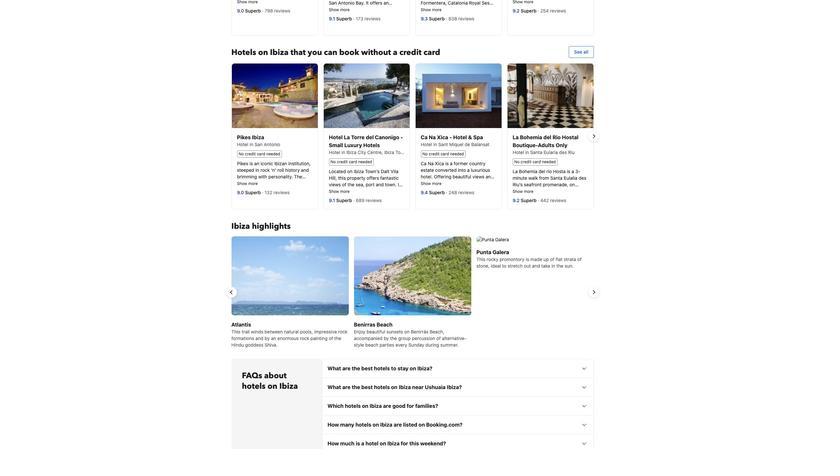 Task type: vqa. For each thing, say whether or not it's contained in the screenshot.


Task type: describe. For each thing, give the bounding box(es) containing it.
ca for -
[[421, 134, 428, 140]]

3-
[[576, 169, 581, 174]]

the down what are the best hotels to stay on ibiza?
[[352, 385, 360, 391]]

show for ca na xica - hotel & spa
[[421, 181, 431, 186]]

hotel la torre del canonigo - small luxury hotels, hotel in ibiza town image
[[324, 64, 410, 128]]

the inside benirras beach enjoy beautiful sunsets on benirrás beach, accompanied by the group percussion of alternative- style beach parties every sunday during summer.
[[390, 336, 397, 341]]

atlantis image
[[232, 237, 349, 354]]

scored 9.1 element for 9.1 superb 173 reviews
[[329, 16, 337, 21]]

city
[[358, 150, 366, 155]]

pikes ibiza hotel in san antonio
[[237, 134, 280, 147]]

on inside located on ibiza town's dalt vila hill, this property offers fantastic views of the sea, port and town. it offers late breakfast and air- conditioned rooms.
[[348, 169, 353, 174]]

pikes inside the pikes is not exactly the hotel, but rather a temple, full of genius energy accumulated through...
[[237, 181, 248, 186]]

9.1 for 9.1 superb 173 reviews
[[329, 16, 335, 21]]

needed for hotel
[[450, 152, 464, 157]]

stylish inside ca na xica is a former country estate converted into a luxurious hotel. offering beautiful views and a swimming pool, its spacious, stylish suites all have private terraces or balconies.
[[421, 187, 435, 193]]

punta galera image
[[477, 237, 594, 354]]

show more up 9.1 superb 173 reviews
[[329, 7, 350, 12]]

from 173 reviews element
[[354, 16, 382, 21]]

hotels inside faqs about hotels on ibiza
[[242, 381, 266, 392]]

hotels inside hotel la torre del canonigo - small luxury hotels hotel in ibiza city centre, ibiza town
[[364, 142, 380, 148]]

9.4 superb 248 reviews
[[421, 190, 476, 195]]

boutique-
[[513, 142, 538, 148]]

on inside la bohemia del rio hosta is a 3- minute walk from santa eulalia des riu's seafront promenade, on ibiza's east coast. it offers stylish rooms and an attractive garden with a pool.
[[570, 182, 575, 188]]

from 689 reviews element
[[354, 198, 383, 203]]

eulalia
[[564, 175, 578, 181]]

1 next image from the top
[[590, 132, 598, 140]]

trail
[[242, 329, 250, 335]]

san
[[255, 142, 263, 147]]

luxury
[[345, 142, 362, 148]]

rated superb element for 838 reviews
[[429, 16, 446, 21]]

spa
[[474, 134, 483, 140]]

ibiza inside pikes ibiza hotel in san antonio
[[252, 134, 264, 140]]

east
[[528, 189, 537, 194]]

132
[[265, 190, 273, 195]]

hotel la torre del canonigo - small luxury hotels hotel in ibiza city centre, ibiza town
[[329, 134, 407, 155]]

sunday
[[409, 342, 425, 348]]

santa inside la bohemia del rio hosta is a 3- minute walk from santa eulalia des riu's seafront promenade, on ibiza's east coast. it offers stylish rooms and an attractive garden with a pool.
[[551, 175, 563, 181]]

formations
[[232, 336, 254, 341]]

estate
[[421, 167, 434, 173]]

rio
[[547, 169, 552, 174]]

which hotels on ibiza are good for families? button
[[323, 397, 594, 416]]

9.0 for 9.0 superb 798 reviews
[[237, 8, 244, 13]]

the inside atlantis this trail winds between natural pools, impressive rock formations and by an enormous rock painting of the hindu goddess shiva.
[[335, 336, 342, 341]]

a left 3-
[[572, 169, 575, 174]]

of inside benirras beach enjoy beautiful sunsets on benirrás beach, accompanied by the group percussion of alternative- style beach parties every sunday during summer.
[[437, 336, 441, 341]]

beautiful inside benirras beach enjoy beautiful sunsets on benirrás beach, accompanied by the group percussion of alternative- style beach parties every sunday during summer.
[[367, 329, 386, 335]]

9.0 superb 132 reviews
[[237, 190, 291, 195]]

la bohemia del rio hosta is a 3- minute walk from santa eulalia des riu's seafront promenade, on ibiza's east coast. it offers stylish rooms and an attractive garden with a pool.
[[513, 169, 587, 207]]

2 vertical spatial rock
[[300, 336, 309, 341]]

a right without
[[393, 47, 398, 58]]

town.
[[385, 182, 397, 188]]

by inside benirras beach enjoy beautiful sunsets on benirrás beach, accompanied by the group percussion of alternative- style beach parties every sunday during summer.
[[384, 336, 389, 341]]

offering
[[434, 174, 452, 180]]

garden
[[565, 195, 580, 201]]

hotels on ibiza that you can book without a credit card region
[[226, 63, 599, 210]]

suites
[[436, 187, 449, 193]]

la for boutique-
[[513, 134, 519, 140]]

centre,
[[368, 150, 383, 155]]

9.3 superb 838 reviews
[[421, 16, 476, 21]]

show more button up scored 9.3 element
[[421, 7, 442, 12]]

in inside la bohemia del rio hostal boutique-adults only hotel in santa eularia des riu
[[526, 150, 529, 155]]

between
[[265, 329, 283, 335]]

no for hotel la torre del canonigo - small luxury hotels
[[331, 160, 336, 164]]

weekend?
[[421, 441, 446, 447]]

hotel up the miquel
[[454, 134, 467, 140]]

and left air-
[[373, 189, 381, 194]]

breakfast
[[352, 189, 372, 194]]

what for what are the best hotels to stay on ibiza?
[[328, 366, 341, 372]]

ibiza inside faqs about hotels on ibiza
[[280, 381, 298, 392]]

faqs
[[242, 371, 262, 382]]

luxurious
[[471, 167, 491, 173]]

a down the hotel.
[[421, 181, 424, 186]]

near
[[413, 385, 424, 391]]

full
[[272, 187, 279, 193]]

superb for 254 reviews
[[521, 8, 537, 13]]

reviews for 248
[[459, 190, 475, 195]]

reviews for 132
[[274, 190, 290, 195]]

show up 9.1 superb 173 reviews
[[329, 7, 339, 12]]

del for boutique-
[[544, 134, 552, 140]]

but
[[300, 181, 307, 186]]

benirrás
[[411, 329, 429, 335]]

na for -
[[429, 134, 436, 140]]

ibiza highlights
[[232, 221, 291, 232]]

dalt
[[381, 169, 390, 174]]

9.2 for 9.2 superb 442 reviews
[[513, 198, 520, 203]]

riu
[[569, 150, 575, 155]]

of inside atlantis this trail winds between natural pools, impressive rock formations and by an enormous rock painting of the hindu goddess shiva.
[[329, 336, 333, 341]]

families?
[[416, 403, 438, 409]]

show for pikes ibiza
[[237, 181, 247, 186]]

group
[[399, 336, 411, 341]]

rated superb element for 254 reviews
[[521, 8, 538, 13]]

air-
[[382, 189, 390, 194]]

from 838 reviews element
[[446, 16, 476, 21]]

balconies.
[[446, 194, 467, 199]]

in inside ca na xica - hotel & spa hotel in sant miquel de balansat
[[434, 142, 437, 147]]

pikes for ibiza
[[237, 134, 251, 140]]

in inside pikes is an iconic ibizan institution, steeped in rock 'n' roll history and brimming with personality.
[[256, 167, 259, 173]]

'n'
[[271, 167, 276, 173]]

an inside atlantis this trail winds between natural pools, impressive rock formations and by an enormous rock painting of the hindu goddess shiva.
[[271, 336, 276, 341]]

credit for in
[[429, 152, 440, 157]]

scored 9.0 element for 9.0 superb 798 reviews
[[237, 8, 245, 13]]

from 798 reviews element
[[262, 8, 292, 13]]

hotel.
[[421, 174, 433, 180]]

small
[[329, 142, 343, 148]]

located on ibiza town's dalt vila hill, this property offers fantastic views of the sea, port and town. it offers late breakfast and air- conditioned rooms.
[[329, 169, 401, 201]]

converted
[[436, 167, 457, 173]]

it inside located on ibiza town's dalt vila hill, this property offers fantastic views of the sea, port and town. it offers late breakfast and air- conditioned rooms.
[[398, 182, 401, 188]]

views inside ca na xica is a former country estate converted into a luxurious hotel. offering beautiful views and a swimming pool, its spacious, stylish suites all have private terraces or balconies.
[[473, 174, 485, 180]]

for inside 'dropdown button'
[[401, 441, 408, 447]]

more for la bohemia del rio hostal boutique-adults only
[[524, 189, 534, 194]]

show more button for ca na xica - hotel & spa
[[421, 181, 442, 186]]

show more for ca na xica - hotel & spa
[[421, 181, 442, 186]]

benirras beach image
[[354, 237, 472, 354]]

adults
[[538, 142, 555, 148]]

no credit card needed for del
[[515, 160, 556, 164]]

superb for 689 reviews
[[337, 198, 352, 203]]

a right into
[[468, 167, 470, 173]]

what for what are the best hotels on ibiza near ushuaia ibiza?
[[328, 385, 341, 391]]

superb for 442 reviews
[[521, 198, 537, 203]]

best for on
[[362, 385, 373, 391]]

rated superb element for 442 reviews
[[521, 198, 538, 203]]

sea,
[[356, 182, 365, 188]]

needed for san
[[266, 152, 280, 157]]

show for la bohemia del rio hostal boutique-adults only
[[513, 189, 523, 194]]

9.0 superb 798 reviews
[[237, 8, 292, 13]]

9.2 superb 442 reviews
[[513, 198, 568, 203]]

property
[[347, 175, 366, 181]]

show more for pikes ibiza
[[237, 181, 258, 186]]

la inside hotel la torre del canonigo - small luxury hotels hotel in ibiza city centre, ibiza town
[[344, 134, 350, 140]]

needed for hostal
[[542, 160, 556, 164]]

previous image
[[228, 289, 236, 297]]

antonio
[[264, 142, 280, 147]]

ibiza highlights section
[[226, 237, 599, 354]]

&
[[469, 134, 472, 140]]

442
[[541, 198, 549, 203]]

torre
[[351, 134, 365, 140]]

rock for pikes
[[261, 167, 270, 173]]

reviews for 254
[[550, 8, 567, 13]]

hotel inside la bohemia del rio hostal boutique-adults only hotel in santa eularia des riu
[[513, 150, 524, 155]]

from 132 reviews element
[[262, 190, 291, 195]]

superb for 798 reviews
[[245, 8, 261, 13]]

iconic
[[261, 161, 273, 166]]

stylish inside la bohemia del rio hosta is a 3- minute walk from santa eulalia des riu's seafront promenade, on ibiza's east coast. it offers stylish rooms and an attractive garden with a pool.
[[570, 189, 584, 194]]

reviews for 442
[[551, 198, 567, 203]]

bohemia for rio
[[519, 169, 538, 174]]

no credit card needed for xica
[[423, 152, 464, 157]]

del for is
[[539, 169, 546, 174]]

country
[[470, 161, 486, 166]]

rooms
[[513, 195, 526, 201]]

and inside pikes is an iconic ibizan institution, steeped in rock 'n' roll history and brimming with personality.
[[301, 167, 309, 173]]

miquel
[[450, 142, 464, 147]]

more for hotel la torre del canonigo - small luxury hotels
[[340, 189, 350, 194]]

only
[[556, 142, 568, 148]]

rock for atlantis
[[338, 329, 348, 335]]

ibizan
[[275, 161, 287, 166]]

a left pool.
[[523, 202, 526, 207]]

more up 9.1 superb 173 reviews
[[340, 7, 350, 12]]

coast.
[[538, 189, 551, 194]]

9.3
[[421, 16, 428, 21]]

rooms.
[[356, 195, 370, 201]]

how many hotels on ibiza are listed on booking.com?
[[328, 422, 463, 428]]

and inside atlantis this trail winds between natural pools, impressive rock formations and by an enormous rock painting of the hindu goddess shiva.
[[256, 336, 264, 341]]

to
[[391, 366, 397, 372]]

for inside dropdown button
[[407, 403, 414, 409]]

scored 9.2 element for 9.2 superb 442 reviews
[[513, 198, 521, 203]]

exactly
[[263, 181, 278, 186]]

des inside la bohemia del rio hosta is a 3- minute walk from santa eulalia des riu's seafront promenade, on ibiza's east coast. it offers stylish rooms and an attractive garden with a pool.
[[579, 175, 587, 181]]

from 248 reviews element
[[446, 190, 476, 195]]

- inside hotel la torre del canonigo - small luxury hotels hotel in ibiza city centre, ibiza town
[[401, 134, 403, 140]]

- inside ca na xica - hotel & spa hotel in sant miquel de balansat
[[450, 134, 452, 140]]

a inside 'dropdown button'
[[362, 441, 365, 447]]

is inside pikes is an iconic ibizan institution, steeped in rock 'n' roll history and brimming with personality.
[[250, 161, 253, 166]]

or
[[440, 194, 444, 199]]

more up 9.3 superb 838 reviews
[[432, 7, 442, 12]]

on inside 'dropdown button'
[[380, 441, 386, 447]]

798
[[265, 8, 273, 13]]

promenade,
[[543, 182, 569, 188]]

credit for hotel
[[521, 160, 532, 164]]

terraces
[[421, 194, 439, 199]]

of inside located on ibiza town's dalt vila hill, this property offers fantastic views of the sea, port and town. it offers late breakfast and air- conditioned rooms.
[[342, 182, 347, 188]]

0 horizontal spatial offers
[[329, 189, 342, 194]]

benirras
[[354, 322, 376, 328]]

every
[[396, 342, 407, 348]]

swimming
[[425, 181, 446, 186]]

what are the best hotels to stay on ibiza? button
[[323, 360, 594, 378]]

hotel up "small" on the top left of page
[[329, 134, 343, 140]]

show more for la bohemia del rio hostal boutique-adults only
[[513, 189, 534, 194]]

which
[[328, 403, 344, 409]]

rio
[[553, 134, 561, 140]]

the down style
[[352, 366, 360, 372]]

rated superb element for 173 reviews
[[337, 16, 354, 21]]

conditioned
[[329, 195, 354, 201]]

superb for 173 reviews
[[337, 16, 352, 21]]

the inside the pikes is not exactly the hotel, but rather a temple, full of genius energy accumulated through...
[[279, 181, 286, 186]]

santa inside la bohemia del rio hostal boutique-adults only hotel in santa eularia des riu
[[531, 150, 543, 155]]

a up the converted
[[450, 161, 453, 166]]

without
[[361, 47, 391, 58]]

show more button up 9.1 superb 173 reviews
[[329, 7, 350, 12]]

by inside atlantis this trail winds between natural pools, impressive rock formations and by an enormous rock painting of the hindu goddess shiva.
[[265, 336, 270, 341]]

many
[[341, 422, 355, 428]]

in inside pikes ibiza hotel in san antonio
[[250, 142, 254, 147]]



Task type: locate. For each thing, give the bounding box(es) containing it.
with
[[258, 174, 267, 180], [513, 202, 522, 207]]

ibiza? inside what are the best hotels to stay on ibiza? dropdown button
[[418, 366, 433, 372]]

superb down late
[[337, 198, 352, 203]]

show more button up conditioned
[[329, 189, 350, 194]]

rated superb element for 798 reviews
[[245, 8, 262, 13]]

- up the miquel
[[450, 134, 452, 140]]

not
[[254, 181, 261, 186]]

1 scored 9.1 element from the top
[[329, 16, 337, 21]]

la bohemia del rio hostal boutique-adults only, hotel in santa eularia des riu image
[[508, 64, 594, 128]]

0 horizontal spatial hotels
[[232, 47, 256, 58]]

in inside hotel la torre del canonigo - small luxury hotels hotel in ibiza city centre, ibiza town
[[342, 150, 345, 155]]

0 horizontal spatial ibiza?
[[418, 366, 433, 372]]

0 vertical spatial ca
[[421, 134, 428, 140]]

show up rather
[[237, 181, 247, 186]]

with up "not"
[[258, 174, 267, 180]]

0 vertical spatial pikes
[[237, 134, 251, 140]]

9.0
[[237, 8, 244, 13], [237, 190, 244, 195]]

ca na xica - hotel & spa hotel in sant miquel de balansat
[[421, 134, 490, 147]]

superb down 'east'
[[521, 198, 537, 203]]

pool.
[[527, 202, 538, 207]]

ibiza's
[[513, 189, 526, 194]]

2 scored 9.0 element from the top
[[237, 190, 245, 195]]

rock down pools,
[[300, 336, 309, 341]]

1 - from the left
[[401, 134, 403, 140]]

9.2 for 9.2 superb 254 reviews
[[513, 8, 520, 13]]

1 vertical spatial next image
[[590, 289, 598, 297]]

1 vertical spatial 9.1
[[329, 198, 335, 203]]

more up conditioned
[[340, 189, 350, 194]]

the down sunsets at the bottom left of the page
[[390, 336, 397, 341]]

la
[[344, 134, 350, 140], [513, 134, 519, 140], [513, 169, 518, 174]]

which hotels on ibiza are good for families?
[[328, 403, 438, 409]]

a inside the pikes is not exactly the hotel, but rather a temple, full of genius energy accumulated through...
[[251, 187, 254, 193]]

1 horizontal spatial stylish
[[570, 189, 584, 194]]

1 vertical spatial how
[[328, 441, 339, 447]]

9.2 left 254
[[513, 8, 520, 13]]

0 horizontal spatial rock
[[261, 167, 270, 173]]

1 vertical spatial hotels
[[364, 142, 380, 148]]

how left much on the bottom of page
[[328, 441, 339, 447]]

0 vertical spatial xica
[[437, 134, 449, 140]]

on inside faqs about hotels on ibiza
[[268, 381, 278, 392]]

0 vertical spatial next image
[[590, 132, 598, 140]]

1 9.2 from the top
[[513, 8, 520, 13]]

1 how from the top
[[328, 422, 339, 428]]

is inside ca na xica is a former country estate converted into a luxurious hotel. offering beautiful views and a swimming pool, its spacious, stylish suites all have private terraces or balconies.
[[446, 161, 449, 166]]

- right the canonigo
[[401, 134, 403, 140]]

rock inside pikes is an iconic ibizan institution, steeped in rock 'n' roll history and brimming with personality.
[[261, 167, 270, 173]]

xica for is
[[435, 161, 444, 166]]

rated superb element down swimming
[[429, 190, 446, 195]]

hindu
[[232, 342, 244, 348]]

more up the suites
[[432, 181, 442, 186]]

enjoy
[[354, 329, 366, 335]]

how
[[328, 422, 339, 428], [328, 441, 339, 447]]

offers up conditioned
[[329, 189, 342, 194]]

more for pikes ibiza
[[248, 181, 258, 186]]

this down located
[[338, 175, 346, 181]]

0 horizontal spatial des
[[560, 150, 567, 155]]

show more up scored 9.3 element
[[421, 7, 442, 12]]

1 scored 9.2 element from the top
[[513, 8, 521, 13]]

energy
[[237, 194, 252, 199]]

9.1 inside the hotels on ibiza that you can book without a credit card region
[[329, 198, 335, 203]]

la for is
[[513, 169, 518, 174]]

canonigo
[[375, 134, 400, 140]]

and up air-
[[376, 182, 384, 188]]

1 horizontal spatial santa
[[551, 175, 563, 181]]

2 9.0 from the top
[[237, 190, 244, 195]]

booking.com?
[[427, 422, 463, 428]]

1 vertical spatial des
[[579, 175, 587, 181]]

superb left 173
[[337, 16, 352, 21]]

credit for hotels
[[337, 160, 348, 164]]

what
[[328, 366, 341, 372], [328, 385, 341, 391]]

scored 9.3 element
[[421, 16, 429, 21]]

ca inside ca na xica - hotel & spa hotel in sant miquel de balansat
[[421, 134, 428, 140]]

more for ca na xica - hotel & spa
[[432, 181, 442, 186]]

no credit card needed up walk
[[515, 160, 556, 164]]

scored 9.2 element down 'ibiza's'
[[513, 198, 521, 203]]

and inside la bohemia del rio hosta is a 3- minute walk from santa eulalia des riu's seafront promenade, on ibiza's east coast. it offers stylish rooms and an attractive garden with a pool.
[[528, 195, 536, 201]]

bohemia inside la bohemia del rio hosta is a 3- minute walk from santa eulalia des riu's seafront promenade, on ibiza's east coast. it offers stylish rooms and an attractive garden with a pool.
[[519, 169, 538, 174]]

superb left 254
[[521, 8, 537, 13]]

ibiza? up near
[[418, 366, 433, 372]]

0 vertical spatial with
[[258, 174, 267, 180]]

1 ca from the top
[[421, 134, 428, 140]]

1 vertical spatial what
[[328, 385, 341, 391]]

and
[[301, 167, 309, 173], [486, 174, 494, 180], [376, 182, 384, 188], [373, 189, 381, 194], [528, 195, 536, 201], [256, 336, 264, 341]]

1 horizontal spatial -
[[450, 134, 452, 140]]

0 horizontal spatial this
[[338, 175, 346, 181]]

na inside ca na xica is a former country estate converted into a luxurious hotel. offering beautiful views and a swimming pool, its spacious, stylish suites all have private terraces or balconies.
[[428, 161, 434, 166]]

how inside 'dropdown button'
[[328, 441, 339, 447]]

in left sant
[[434, 142, 437, 147]]

show up rooms
[[513, 189, 523, 194]]

eularia
[[544, 150, 558, 155]]

port
[[366, 182, 375, 188]]

scored 9.0 element
[[237, 8, 245, 13], [237, 190, 245, 195]]

of inside the pikes is not exactly the hotel, but rather a temple, full of genius energy accumulated through...
[[280, 187, 284, 193]]

offers inside la bohemia del rio hosta is a 3- minute walk from santa eulalia des riu's seafront promenade, on ibiza's east coast. it offers stylish rooms and an attractive garden with a pool.
[[556, 189, 569, 194]]

2 ca from the top
[[421, 161, 427, 166]]

2 9.1 from the top
[[329, 198, 335, 203]]

benirras beach enjoy beautiful sunsets on benirrás beach, accompanied by the group percussion of alternative- style beach parties every sunday during summer.
[[354, 322, 467, 348]]

xica up the converted
[[435, 161, 444, 166]]

on inside benirras beach enjoy beautiful sunsets on benirrás beach, accompanied by the group percussion of alternative- style beach parties every sunday during summer.
[[405, 329, 410, 335]]

reviews
[[274, 8, 291, 13], [550, 8, 567, 13], [365, 16, 381, 21], [459, 16, 475, 21], [274, 190, 290, 195], [459, 190, 475, 195], [366, 198, 382, 203], [551, 198, 567, 203]]

for right good
[[407, 403, 414, 409]]

9.0 for 9.0 superb 132 reviews
[[237, 190, 244, 195]]

in down "small" on the top left of page
[[342, 150, 345, 155]]

private
[[467, 187, 482, 193]]

show
[[329, 7, 339, 12], [421, 7, 431, 12], [237, 181, 247, 186], [421, 181, 431, 186], [329, 189, 339, 194], [513, 189, 523, 194]]

rated superb element down 'east'
[[521, 198, 538, 203]]

show up scored 9.3 element
[[421, 7, 431, 12]]

superb for 248 reviews
[[429, 190, 445, 195]]

1 vertical spatial best
[[362, 385, 373, 391]]

balansat
[[472, 142, 490, 147]]

superb for 132 reviews
[[245, 190, 261, 195]]

it up the attractive
[[552, 189, 555, 194]]

2 by from the left
[[384, 336, 389, 341]]

0 horizontal spatial santa
[[531, 150, 543, 155]]

ibiza? inside what are the best hotels on ibiza near ushuaia ibiza? dropdown button
[[447, 385, 462, 391]]

1 horizontal spatial it
[[552, 189, 555, 194]]

impressive
[[314, 329, 337, 335]]

2 vertical spatial an
[[271, 336, 276, 341]]

1 vertical spatial an
[[537, 195, 542, 201]]

spacious,
[[466, 181, 486, 186]]

de
[[465, 142, 470, 147]]

0 vertical spatial rock
[[261, 167, 270, 173]]

show more button for hotel la torre del canonigo - small luxury hotels
[[329, 189, 350, 194]]

with inside pikes is an iconic ibizan institution, steeped in rock 'n' roll history and brimming with personality.
[[258, 174, 267, 180]]

1 by from the left
[[265, 336, 270, 341]]

santa up promenade,
[[551, 175, 563, 181]]

rated superb element
[[245, 8, 262, 13], [521, 8, 538, 13], [337, 16, 354, 21], [429, 16, 446, 21], [245, 190, 262, 195], [429, 190, 446, 195], [337, 198, 354, 203], [521, 198, 538, 203]]

natural
[[284, 329, 299, 335]]

with down rooms
[[513, 202, 522, 207]]

2 scored 9.2 element from the top
[[513, 198, 521, 203]]

superb
[[245, 8, 261, 13], [521, 8, 537, 13], [337, 16, 352, 21], [429, 16, 445, 21], [245, 190, 261, 195], [429, 190, 445, 195], [337, 198, 352, 203], [521, 198, 537, 203]]

des down 'only'
[[560, 150, 567, 155]]

0 vertical spatial an
[[254, 161, 260, 166]]

all
[[584, 49, 589, 55], [450, 187, 455, 193]]

9.2 down 'ibiza's'
[[513, 198, 520, 203]]

sant
[[439, 142, 448, 147]]

is
[[250, 161, 253, 166], [446, 161, 449, 166], [567, 169, 571, 174], [250, 181, 253, 186], [356, 441, 360, 447]]

9.0 left 798
[[237, 8, 244, 13]]

0 vertical spatial views
[[473, 174, 485, 180]]

9.1 for 9.1 superb 689 reviews
[[329, 198, 335, 203]]

0 vertical spatial des
[[560, 150, 567, 155]]

del inside la bohemia del rio hostal boutique-adults only hotel in santa eularia des riu
[[544, 134, 552, 140]]

1 horizontal spatial hotels
[[364, 142, 380, 148]]

show more button down brimming
[[237, 181, 258, 186]]

na for is
[[428, 161, 434, 166]]

best down what are the best hotels to stay on ibiza?
[[362, 385, 373, 391]]

highlights
[[252, 221, 291, 232]]

show more button for pikes ibiza
[[237, 181, 258, 186]]

xica up sant
[[437, 134, 449, 140]]

views inside located on ibiza town's dalt vila hill, this property offers fantastic views of the sea, port and town. it offers late breakfast and air- conditioned rooms.
[[329, 182, 341, 188]]

beach
[[377, 322, 393, 328]]

9.1
[[329, 16, 335, 21], [329, 198, 335, 203]]

is inside the pikes is not exactly the hotel, but rather a temple, full of genius energy accumulated through...
[[250, 181, 253, 186]]

style
[[354, 342, 364, 348]]

no
[[239, 152, 244, 157], [423, 152, 428, 157], [331, 160, 336, 164], [515, 160, 520, 164]]

0 horizontal spatial by
[[265, 336, 270, 341]]

scored 9.1 element down hill,
[[329, 198, 337, 203]]

2 next image from the top
[[590, 289, 598, 297]]

hotel inside pikes ibiza hotel in san antonio
[[237, 142, 249, 147]]

show more button for la bohemia del rio hostal boutique-adults only
[[513, 189, 534, 194]]

steeped
[[237, 167, 254, 173]]

1 9.0 from the top
[[237, 8, 244, 13]]

more down seafront
[[524, 189, 534, 194]]

needed for canonigo
[[358, 160, 372, 164]]

no for la bohemia del rio hostal boutique-adults only
[[515, 160, 520, 164]]

bohemia
[[520, 134, 543, 140], [519, 169, 538, 174]]

1 vertical spatial ca
[[421, 161, 427, 166]]

superb down "not"
[[245, 190, 261, 195]]

1 horizontal spatial this
[[410, 441, 419, 447]]

bohemia for rio
[[520, 134, 543, 140]]

show for hotel la torre del canonigo - small luxury hotels
[[329, 189, 339, 194]]

more
[[340, 7, 350, 12], [432, 7, 442, 12], [248, 181, 258, 186], [432, 181, 442, 186], [340, 189, 350, 194], [524, 189, 534, 194]]

stay
[[398, 366, 409, 372]]

2 - from the left
[[450, 134, 452, 140]]

1 vertical spatial with
[[513, 202, 522, 207]]

and down 'east'
[[528, 195, 536, 201]]

scored 9.0 element for 9.0 superb 132 reviews
[[237, 190, 245, 195]]

superb left 798
[[245, 8, 261, 13]]

is right much on the bottom of page
[[356, 441, 360, 447]]

1 what from the top
[[328, 366, 341, 372]]

no credit card needed for torre
[[331, 160, 372, 164]]

faqs about hotels on ibiza
[[242, 371, 298, 392]]

reviews for 689
[[366, 198, 382, 203]]

shiva.
[[265, 342, 278, 348]]

pikes ibiza, hotel in san antonio image
[[232, 64, 318, 128]]

the down personality. at left top
[[279, 181, 286, 186]]

0 vertical spatial all
[[584, 49, 589, 55]]

0 vertical spatial hotels
[[232, 47, 256, 58]]

0 vertical spatial for
[[407, 403, 414, 409]]

0 horizontal spatial with
[[258, 174, 267, 180]]

0 vertical spatial na
[[429, 134, 436, 140]]

1 horizontal spatial rock
[[300, 336, 309, 341]]

1 vertical spatial bohemia
[[519, 169, 538, 174]]

and down winds
[[256, 336, 264, 341]]

no up steeped
[[239, 152, 244, 157]]

hotel left sant
[[421, 142, 432, 147]]

1 horizontal spatial des
[[579, 175, 587, 181]]

how inside dropdown button
[[328, 422, 339, 428]]

show more for hotel la torre del canonigo - small luxury hotels
[[329, 189, 350, 194]]

show down the hotel.
[[421, 181, 431, 186]]

next image inside ibiza highlights section
[[590, 289, 598, 297]]

best down beach
[[362, 366, 373, 372]]

roll
[[278, 167, 284, 173]]

838
[[449, 16, 457, 21]]

0 horizontal spatial -
[[401, 134, 403, 140]]

bohemia inside la bohemia del rio hostal boutique-adults only hotel in santa eularia des riu
[[520, 134, 543, 140]]

superb down swimming
[[429, 190, 445, 195]]

a right rather
[[251, 187, 254, 193]]

del right torre
[[366, 134, 374, 140]]

this inside located on ibiza town's dalt vila hill, this property offers fantastic views of the sea, port and town. it offers late breakfast and air- conditioned rooms.
[[338, 175, 346, 181]]

pool,
[[447, 181, 458, 186]]

9.2 superb 254 reviews
[[513, 8, 568, 13]]

no credit card needed for hotel
[[239, 152, 280, 157]]

no up located
[[331, 160, 336, 164]]

0 horizontal spatial it
[[398, 182, 401, 188]]

and down institution,
[[301, 167, 309, 173]]

1 horizontal spatial all
[[584, 49, 589, 55]]

it inside la bohemia del rio hosta is a 3- minute walk from santa eulalia des riu's seafront promenade, on ibiza's east coast. it offers stylish rooms and an attractive garden with a pool.
[[552, 189, 555, 194]]

la inside la bohemia del rio hostal boutique-adults only hotel in santa eularia des riu
[[513, 134, 519, 140]]

the
[[279, 181, 286, 186], [348, 182, 355, 188], [335, 336, 342, 341], [390, 336, 397, 341], [352, 366, 360, 372], [352, 385, 360, 391]]

enormous
[[278, 336, 299, 341]]

0 horizontal spatial an
[[254, 161, 260, 166]]

xica inside ca na xica is a former country estate converted into a luxurious hotel. offering beautiful views and a swimming pool, its spacious, stylish suites all have private terraces or balconies.
[[435, 161, 444, 166]]

an left iconic
[[254, 161, 260, 166]]

pikes inside pikes is an iconic ibizan institution, steeped in rock 'n' roll history and brimming with personality.
[[237, 161, 248, 166]]

show more button up rooms
[[513, 189, 534, 194]]

hotel
[[329, 134, 343, 140], [454, 134, 467, 140], [237, 142, 249, 147], [421, 142, 432, 147], [329, 150, 340, 155], [513, 150, 524, 155]]

0 vertical spatial scored 9.0 element
[[237, 8, 245, 13]]

0 vertical spatial 9.0
[[237, 8, 244, 13]]

of up late
[[342, 182, 347, 188]]

hotel left san in the left top of the page
[[237, 142, 249, 147]]

pikes is an iconic ibizan institution, steeped in rock 'n' roll history and brimming with personality.
[[237, 161, 311, 180]]

views down luxurious
[[473, 174, 485, 180]]

fantastic
[[381, 175, 399, 181]]

of down impressive
[[329, 336, 333, 341]]

see
[[575, 49, 583, 55]]

1 scored 9.0 element from the top
[[237, 8, 245, 13]]

scored 9.2 element
[[513, 8, 521, 13], [513, 198, 521, 203]]

of down beach,
[[437, 336, 441, 341]]

1 vertical spatial na
[[428, 161, 434, 166]]

and inside ca na xica is a former country estate converted into a luxurious hotel. offering beautiful views and a swimming pool, its spacious, stylish suites all have private terraces or balconies.
[[486, 174, 494, 180]]

rated superb element for 689 reviews
[[337, 198, 354, 203]]

next image
[[590, 132, 598, 140], [590, 289, 598, 297]]

0 horizontal spatial views
[[329, 182, 341, 188]]

1 pikes from the top
[[237, 134, 251, 140]]

1 horizontal spatial an
[[271, 336, 276, 341]]

1 vertical spatial all
[[450, 187, 455, 193]]

views
[[473, 174, 485, 180], [329, 182, 341, 188]]

rated superb element down "not"
[[245, 190, 262, 195]]

0 horizontal spatial stylish
[[421, 187, 435, 193]]

1 vertical spatial for
[[401, 441, 408, 447]]

0 horizontal spatial all
[[450, 187, 455, 193]]

all inside ca na xica is a former country estate converted into a luxurious hotel. offering beautiful views and a swimming pool, its spacious, stylish suites all have private terraces or balconies.
[[450, 187, 455, 193]]

you
[[308, 47, 322, 58]]

1 vertical spatial pikes
[[237, 161, 248, 166]]

attractive
[[543, 195, 563, 201]]

scored 9.0 element left 798
[[237, 8, 245, 13]]

0 vertical spatial how
[[328, 422, 339, 428]]

offers down promenade,
[[556, 189, 569, 194]]

1 vertical spatial 9.2
[[513, 198, 520, 203]]

2 horizontal spatial offers
[[556, 189, 569, 194]]

9.0 inside the hotels on ibiza that you can book without a credit card region
[[237, 190, 244, 195]]

reviews for 173
[[365, 16, 381, 21]]

of
[[342, 182, 347, 188], [280, 187, 284, 193], [329, 336, 333, 341], [437, 336, 441, 341]]

pikes for is
[[237, 161, 248, 166]]

ibiza inside 'dropdown button'
[[388, 441, 400, 447]]

2 scored 9.1 element from the top
[[329, 198, 337, 203]]

best for to
[[362, 366, 373, 372]]

ca inside ca na xica is a former country estate converted into a luxurious hotel. offering beautiful views and a swimming pool, its spacious, stylish suites all have private terraces or balconies.
[[421, 161, 427, 166]]

the inside located on ibiza town's dalt vila hill, this property offers fantastic views of the sea, port and town. it offers late breakfast and air- conditioned rooms.
[[348, 182, 355, 188]]

del up adults on the top
[[544, 134, 552, 140]]

scored 9.4 element
[[421, 190, 429, 195]]

how for how much is a hotel on ibiza for this weekend?
[[328, 441, 339, 447]]

del inside hotel la torre del canonigo - small luxury hotels hotel in ibiza city centre, ibiza town
[[366, 134, 374, 140]]

rock left enjoy
[[338, 329, 348, 335]]

0 vertical spatial ibiza?
[[418, 366, 433, 372]]

rated superb element left 173
[[337, 16, 354, 21]]

what inside what are the best hotels to stay on ibiza? dropdown button
[[328, 366, 341, 372]]

rated superb element left 798
[[245, 8, 262, 13]]

0 vertical spatial this
[[338, 175, 346, 181]]

0 vertical spatial beautiful
[[453, 174, 472, 180]]

2 pikes from the top
[[237, 161, 248, 166]]

is inside la bohemia del rio hosta is a 3- minute walk from santa eulalia des riu's seafront promenade, on ibiza's east coast. it offers stylish rooms and an attractive garden with a pool.
[[567, 169, 571, 174]]

from 442 reviews element
[[538, 198, 568, 203]]

1 vertical spatial scored 9.2 element
[[513, 198, 521, 203]]

offers down town's
[[367, 175, 379, 181]]

1 horizontal spatial beautiful
[[453, 174, 472, 180]]

2 horizontal spatial rock
[[338, 329, 348, 335]]

needed
[[266, 152, 280, 157], [450, 152, 464, 157], [358, 160, 372, 164], [542, 160, 556, 164]]

beautiful
[[453, 174, 472, 180], [367, 329, 386, 335]]

scored 9.1 element for 9.1 superb 689 reviews
[[329, 198, 337, 203]]

reviews for 838
[[459, 16, 475, 21]]

1 vertical spatial ibiza?
[[447, 385, 462, 391]]

la inside la bohemia del rio hosta is a 3- minute walk from santa eulalia des riu's seafront promenade, on ibiza's east coast. it offers stylish rooms and an attractive garden with a pool.
[[513, 169, 518, 174]]

how for how many hotels on ibiza are listed on booking.com?
[[328, 422, 339, 428]]

scored 9.2 element for 9.2 superb 254 reviews
[[513, 8, 521, 13]]

1 vertical spatial rock
[[338, 329, 348, 335]]

accompanied
[[354, 336, 383, 341]]

card for spa
[[441, 152, 449, 157]]

this left weekend?
[[410, 441, 419, 447]]

del inside la bohemia del rio hosta is a 3- minute walk from santa eulalia des riu's seafront promenade, on ibiza's east coast. it offers stylish rooms and an attractive garden with a pool.
[[539, 169, 546, 174]]

0 vertical spatial 9.2
[[513, 8, 520, 13]]

9.2 inside the hotels on ibiza that you can book without a credit card region
[[513, 198, 520, 203]]

0 vertical spatial it
[[398, 182, 401, 188]]

show up conditioned
[[329, 189, 339, 194]]

xica for -
[[437, 134, 449, 140]]

it
[[398, 182, 401, 188], [552, 189, 555, 194]]

0 vertical spatial scored 9.1 element
[[329, 16, 337, 21]]

0 vertical spatial scored 9.2 element
[[513, 8, 521, 13]]

reviews for 798
[[274, 8, 291, 13]]

2 best from the top
[[362, 385, 373, 391]]

no for ca na xica - hotel & spa
[[423, 152, 428, 157]]

scored 9.1 element
[[329, 16, 337, 21], [329, 198, 337, 203]]

scored 9.1 element left 173
[[329, 16, 337, 21]]

hostal
[[562, 134, 579, 140]]

1 horizontal spatial by
[[384, 336, 389, 341]]

riu's
[[513, 182, 523, 188]]

0 vertical spatial bohemia
[[520, 134, 543, 140]]

no credit card needed down san in the left top of the page
[[239, 152, 280, 157]]

through...
[[282, 194, 302, 199]]

0 vertical spatial best
[[362, 366, 373, 372]]

during
[[426, 342, 439, 348]]

0 vertical spatial santa
[[531, 150, 543, 155]]

no credit card needed down 'city'
[[331, 160, 372, 164]]

it right town. at the left
[[398, 182, 401, 188]]

beautiful down into
[[453, 174, 472, 180]]

1 horizontal spatial offers
[[367, 175, 379, 181]]

atlantis
[[232, 322, 251, 328]]

institution,
[[288, 161, 311, 166]]

1 vertical spatial views
[[329, 182, 341, 188]]

rated superb element left 254
[[521, 8, 538, 13]]

superb for 838 reviews
[[429, 16, 445, 21]]

1 horizontal spatial views
[[473, 174, 485, 180]]

0 vertical spatial 9.1
[[329, 16, 335, 21]]

card for adults
[[533, 160, 541, 164]]

2 vertical spatial pikes
[[237, 181, 248, 186]]

what inside what are the best hotels on ibiza near ushuaia ibiza? dropdown button
[[328, 385, 341, 391]]

bohemia up boutique- at right top
[[520, 134, 543, 140]]

pikes inside pikes ibiza hotel in san antonio
[[237, 134, 251, 140]]

beautiful inside ca na xica is a former country estate converted into a luxurious hotel. offering beautiful views and a swimming pool, its spacious, stylish suites all have private terraces or balconies.
[[453, 174, 472, 180]]

1 vertical spatial beautiful
[[367, 329, 386, 335]]

pikes
[[237, 134, 251, 140], [237, 161, 248, 166], [237, 181, 248, 186]]

2 what from the top
[[328, 385, 341, 391]]

2 9.2 from the top
[[513, 198, 520, 203]]

no for pikes ibiza
[[239, 152, 244, 157]]

good
[[393, 403, 406, 409]]

2 how from the top
[[328, 441, 339, 447]]

1 vertical spatial this
[[410, 441, 419, 447]]

1 vertical spatial scored 9.1 element
[[329, 198, 337, 203]]

ibiza inside located on ibiza town's dalt vila hill, this property offers fantastic views of the sea, port and town. it offers late breakfast and air- conditioned rooms.
[[354, 169, 364, 174]]

an inside la bohemia del rio hosta is a 3- minute walk from santa eulalia des riu's seafront promenade, on ibiza's east coast. it offers stylish rooms and an attractive garden with a pool.
[[537, 195, 542, 201]]

del up "from"
[[539, 169, 546, 174]]

0 vertical spatial what
[[328, 366, 341, 372]]

former
[[454, 161, 468, 166]]

card for small
[[349, 160, 357, 164]]

with inside la bohemia del rio hosta is a 3- minute walk from santa eulalia des riu's seafront promenade, on ibiza's east coast. it offers stylish rooms and an attractive garden with a pool.
[[513, 202, 522, 207]]

na inside ca na xica - hotel & spa hotel in sant miquel de balansat
[[429, 134, 436, 140]]

an inside pikes is an iconic ibizan institution, steeped in rock 'n' roll history and brimming with personality.
[[254, 161, 260, 166]]

accordion control element
[[322, 359, 594, 450]]

what are the best hotels to stay on ibiza?
[[328, 366, 433, 372]]

by
[[265, 336, 270, 341], [384, 336, 389, 341]]

an down between
[[271, 336, 276, 341]]

1 9.1 from the top
[[329, 16, 335, 21]]

ca na xica - hotel & spa, hotel in sant miquel de balansat image
[[416, 64, 502, 128]]

ca for is
[[421, 161, 427, 166]]

1 vertical spatial santa
[[551, 175, 563, 181]]

rated superb element for 248 reviews
[[429, 190, 446, 195]]

stylish up terraces
[[421, 187, 435, 193]]

this inside 'dropdown button'
[[410, 441, 419, 447]]

1 horizontal spatial ibiza?
[[447, 385, 462, 391]]

seafront
[[524, 182, 542, 188]]

1 vertical spatial it
[[552, 189, 555, 194]]

hotel down "small" on the top left of page
[[329, 150, 340, 155]]

is inside the how much is a hotel on ibiza for this weekend? 'dropdown button'
[[356, 441, 360, 447]]

xica
[[437, 134, 449, 140], [435, 161, 444, 166]]

goddess
[[245, 342, 264, 348]]

2 horizontal spatial an
[[537, 195, 542, 201]]

1 vertical spatial xica
[[435, 161, 444, 166]]

0 horizontal spatial beautiful
[[367, 329, 386, 335]]

from 254 reviews element
[[538, 8, 568, 13]]

1 horizontal spatial with
[[513, 202, 522, 207]]

1 best from the top
[[362, 366, 373, 372]]

card
[[424, 47, 441, 58], [257, 152, 265, 157], [441, 152, 449, 157], [349, 160, 357, 164], [533, 160, 541, 164]]

and down luxurious
[[486, 174, 494, 180]]

pools,
[[300, 329, 313, 335]]

xica inside ca na xica - hotel & spa hotel in sant miquel de balansat
[[437, 134, 449, 140]]

is up eulalia
[[567, 169, 571, 174]]

1 vertical spatial 9.0
[[237, 190, 244, 195]]

9.0 down brimming
[[237, 190, 244, 195]]

for down "listed" on the bottom of the page
[[401, 441, 408, 447]]

all down pool,
[[450, 187, 455, 193]]

summer.
[[441, 342, 459, 348]]

rated superb element for 132 reviews
[[245, 190, 262, 195]]

can
[[324, 47, 338, 58]]

des inside la bohemia del rio hostal boutique-adults only hotel in santa eularia des riu
[[560, 150, 567, 155]]

3 pikes from the top
[[237, 181, 248, 186]]

1 vertical spatial scored 9.0 element
[[237, 190, 245, 195]]



